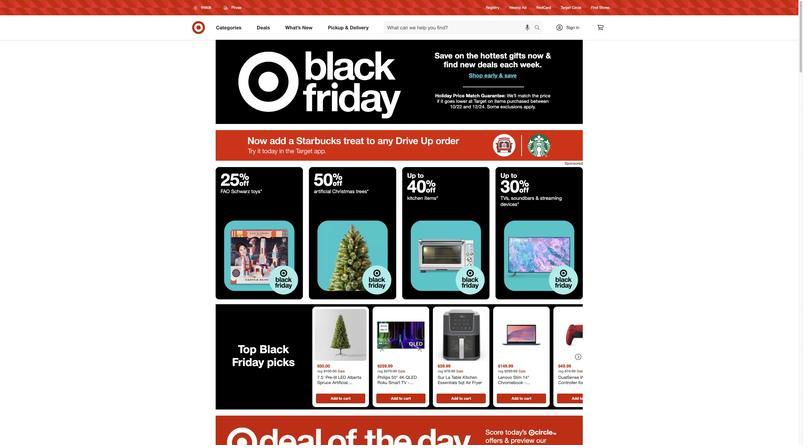 Task type: vqa. For each thing, say whether or not it's contained in the screenshot.
Week.
yes



Task type: describe. For each thing, give the bounding box(es) containing it.
10/22
[[450, 104, 462, 110]]

search button
[[532, 21, 547, 36]]

sale for $50.00
[[338, 369, 345, 373]]

philips
[[378, 375, 390, 380]]

sale for $259.99
[[398, 369, 405, 373]]

la
[[446, 375, 451, 380]]

air
[[466, 380, 471, 385]]

wireless
[[581, 375, 597, 380]]

stores
[[600, 5, 610, 10]]

$49.99
[[559, 363, 572, 369]]

lower
[[456, 98, 468, 104]]

add for $39.99
[[452, 396, 459, 401]]

artificial
[[314, 188, 331, 194]]

7.5' pre-lit led alberta spruce artificial christmas tree warm white lights - wondershop™ image
[[315, 309, 367, 361]]

save
[[435, 51, 453, 60]]

add for $49.99
[[572, 396, 579, 401]]

up to for 30
[[501, 171, 518, 179]]

pickup & delivery link
[[323, 21, 377, 34]]

$259.99 reg $279.99 sale philips 50" 4k qled roku smart tv - 50pul7973/f7 - special purchase
[[378, 363, 417, 396]]

reg for $149.99
[[498, 369, 504, 373]]

at
[[469, 98, 473, 104]]

$79.99
[[444, 369, 455, 373]]

on inside save on the hottest gifts now & find new deals each week.
[[455, 51, 465, 60]]

add to cart button for $50.00
[[316, 394, 366, 403]]

tm
[[553, 432, 557, 435]]

what's new
[[285, 24, 313, 30]]

add to cart button for $259.99
[[377, 394, 426, 403]]

5
[[581, 385, 584, 391]]

circle
[[535, 428, 553, 436]]

holiday price match guarantee:
[[436, 93, 506, 98]]

categories
[[216, 24, 242, 30]]

ad
[[522, 5, 527, 10]]

tv
[[402, 380, 407, 385]]

save on the hottest gifts now & find new deals each week.
[[435, 51, 551, 69]]

& left "save"
[[499, 72, 503, 79]]

black
[[260, 343, 289, 356]]

40
[[407, 176, 436, 197]]

today's
[[506, 428, 527, 436]]

94806
[[201, 5, 211, 10]]

streaming
[[540, 195, 562, 201]]

what's new link
[[280, 21, 320, 34]]

fao
[[221, 188, 230, 194]]

◎
[[529, 429, 535, 436]]

dualsense wireless controller for playstation 5 - volcanic red image
[[556, 309, 608, 361]]

find
[[592, 5, 599, 10]]

add to cart button for $149.99
[[497, 394, 546, 403]]

add to cart for $50.00
[[331, 396, 351, 401]]

target deal of the day image
[[216, 416, 583, 445]]

top black friday picks
[[232, 343, 295, 369]]

find
[[444, 60, 458, 69]]

purchase
[[393, 391, 411, 396]]

& inside tvs, soundbars & streaming devices*
[[536, 195, 539, 201]]

playstation
[[559, 385, 580, 391]]

4k
[[399, 375, 405, 380]]

fryer
[[472, 380, 482, 385]]

50 artificial christmas trees*
[[314, 169, 369, 194]]

weekly ad
[[510, 5, 527, 10]]

to for $49.99
[[580, 396, 584, 401]]

add to cart button for $39.99
[[437, 394, 486, 403]]

save
[[505, 72, 517, 79]]

schwarz
[[231, 188, 250, 194]]

some
[[487, 104, 500, 110]]

circle
[[572, 5, 582, 10]]

redcard link
[[537, 5, 551, 10]]

new
[[460, 60, 476, 69]]

philips 50" 4k qled roku smart tv - 50pul7973/f7 - special purchase image
[[375, 309, 427, 361]]

search
[[532, 25, 547, 31]]

5qt
[[459, 380, 465, 385]]

what's
[[285, 24, 301, 30]]

up to for 40
[[407, 171, 424, 179]]

the for match
[[532, 93, 539, 98]]

items*
[[425, 195, 438, 201]]

50
[[314, 169, 343, 190]]

picks
[[267, 355, 295, 369]]

$74.99
[[565, 369, 576, 373]]

shop early & save
[[469, 72, 517, 79]]

advertisement region
[[216, 130, 583, 161]]

devices*
[[501, 201, 519, 207]]

qled
[[406, 375, 417, 380]]

we'll match the price if it goes lower at target on items purchased between 10/22 and 12/24. some exclusions apply.
[[437, 93, 551, 110]]

score today's ◎ circle tm offers & preview our
[[486, 428, 557, 444]]

sale for $149.99
[[519, 369, 526, 373]]

add to cart for $39.99
[[452, 396, 471, 401]]

smart
[[389, 380, 401, 385]]

add for $259.99
[[391, 396, 398, 401]]

add to cart button for $49.99
[[557, 394, 607, 403]]

cart for $149.99
[[525, 396, 532, 401]]

$299.99
[[505, 369, 518, 373]]

pinole
[[232, 5, 242, 10]]

12/24.
[[473, 104, 486, 110]]

week.
[[520, 60, 542, 69]]

to for $149.99
[[520, 396, 523, 401]]

- inside $49.99 reg $74.99 sale dualsense wireless controller for playstation 5 - volcanic red
[[585, 385, 587, 391]]

gifts
[[510, 51, 526, 60]]

goes
[[445, 98, 455, 104]]

volcanic
[[588, 385, 604, 391]]

red
[[559, 391, 567, 396]]

$49.99 reg $74.99 sale dualsense wireless controller for playstation 5 - volcanic red
[[559, 363, 604, 396]]

we'll
[[507, 93, 517, 98]]

top
[[238, 343, 257, 356]]



Task type: locate. For each thing, give the bounding box(es) containing it.
0 horizontal spatial the
[[467, 51, 479, 60]]

2 target black friday image from the left
[[309, 212, 396, 299]]

add to cart button down 50pul7973/f7
[[377, 394, 426, 403]]

1 horizontal spatial up to
[[501, 171, 518, 179]]

sign
[[567, 25, 575, 30]]

kitchen
[[463, 375, 478, 380]]

holiday
[[436, 93, 452, 98]]

cart for $39.99
[[464, 396, 471, 401]]

to
[[418, 171, 424, 179], [511, 171, 518, 179], [339, 396, 343, 401], [399, 396, 403, 401], [460, 396, 463, 401], [520, 396, 523, 401], [580, 396, 584, 401]]

categories link
[[211, 21, 249, 34]]

1 up from the left
[[407, 171, 416, 179]]

1 target black friday image from the left
[[216, 212, 303, 299]]

4 add to cart button from the left
[[497, 394, 546, 403]]

add down "$100.00"
[[331, 396, 338, 401]]

add to cart button down the 5qt
[[437, 394, 486, 403]]

add down purchase
[[391, 396, 398, 401]]

weekly ad link
[[510, 5, 527, 10]]

5 sale from the left
[[577, 369, 584, 373]]

and
[[464, 104, 471, 110]]

redcard
[[537, 5, 551, 10]]

add to cart for $149.99
[[512, 396, 532, 401]]

deals
[[478, 60, 498, 69]]

add down essentials
[[452, 396, 459, 401]]

christmas
[[333, 188, 355, 194]]

cart for $259.99
[[404, 396, 411, 401]]

add to cart down "$100.00"
[[331, 396, 351, 401]]

target black friday image for artificial christmas trees*
[[309, 212, 396, 299]]

target inside target circle link
[[561, 5, 571, 10]]

controller
[[559, 380, 578, 385]]

sale right "$100.00"
[[338, 369, 345, 373]]

reg for $39.99
[[438, 369, 443, 373]]

our
[[537, 436, 547, 444]]

sur la table kitchen essentials 5qt air fryer image
[[436, 309, 487, 361]]

registry
[[486, 5, 500, 10]]

add to cart button down $299.99
[[497, 394, 546, 403]]

the left price
[[532, 93, 539, 98]]

sale
[[338, 369, 345, 373], [398, 369, 405, 373], [457, 369, 464, 373], [519, 369, 526, 373], [577, 369, 584, 373]]

up up tvs,
[[501, 171, 510, 179]]

exclusions
[[501, 104, 523, 110]]

1 sale from the left
[[338, 369, 345, 373]]

target black friday image for tvs, soundbars & streaming devices*
[[496, 212, 583, 299]]

reg for $50.00
[[317, 369, 323, 373]]

0 vertical spatial the
[[467, 51, 479, 60]]

add to cart for $49.99
[[572, 396, 592, 401]]

reg down the $50.00
[[317, 369, 323, 373]]

50"
[[392, 375, 398, 380]]

2 up to from the left
[[501, 171, 518, 179]]

0 horizontal spatial up to
[[407, 171, 424, 179]]

score
[[486, 428, 504, 436]]

up for 40
[[407, 171, 416, 179]]

price
[[453, 93, 465, 98]]

add to cart down the 5qt
[[452, 396, 471, 401]]

& inside save on the hottest gifts now & find new deals each week.
[[546, 51, 551, 60]]

reg down $49.99
[[559, 369, 564, 373]]

0 horizontal spatial target
[[474, 98, 487, 104]]

reg inside $149.99 reg $299.99 sale
[[498, 369, 504, 373]]

if
[[437, 98, 440, 104]]

reg up sur at the right of page
[[438, 369, 443, 373]]

sur
[[438, 375, 445, 380]]

1 vertical spatial target
[[474, 98, 487, 104]]

pickup & delivery
[[328, 24, 369, 30]]

carousel region
[[216, 304, 610, 416]]

3 cart from the left
[[464, 396, 471, 401]]

$100.00
[[324, 369, 337, 373]]

add for $50.00
[[331, 396, 338, 401]]

& right now
[[546, 51, 551, 60]]

target black friday image for kitchen items*
[[403, 212, 490, 299]]

sale inside $50.00 reg $100.00 sale
[[338, 369, 345, 373]]

target black friday image
[[216, 212, 303, 299], [309, 212, 396, 299], [403, 212, 490, 299], [496, 212, 583, 299]]

94806 button
[[190, 2, 218, 13]]

target circle
[[561, 5, 582, 10]]

-
[[408, 380, 410, 385], [408, 385, 409, 391], [585, 385, 587, 391]]

$50.00 reg $100.00 sale
[[317, 363, 345, 373]]

reg inside $50.00 reg $100.00 sale
[[317, 369, 323, 373]]

3 sale from the left
[[457, 369, 464, 373]]

- right tv on the bottom
[[408, 380, 410, 385]]

add down $299.99
[[512, 396, 519, 401]]

What can we help you find? suggestions appear below search field
[[384, 21, 536, 34]]

sale inside "$39.99 reg $79.99 sale sur la table kitchen essentials 5qt air fryer"
[[457, 369, 464, 373]]

- up purchase
[[408, 385, 409, 391]]

2 add to cart from the left
[[391, 396, 411, 401]]

the for on
[[467, 51, 479, 60]]

target black friday image for fao schwarz toys*
[[216, 212, 303, 299]]

add to cart button down "$100.00"
[[316, 394, 366, 403]]

soundbars
[[511, 195, 535, 201]]

on inside we'll match the price if it goes lower at target on items purchased between 10/22 and 12/24. some exclusions apply.
[[488, 98, 493, 104]]

reg
[[317, 369, 323, 373], [378, 369, 383, 373], [438, 369, 443, 373], [498, 369, 504, 373], [559, 369, 564, 373]]

2 add to cart button from the left
[[377, 394, 426, 403]]

find stores link
[[592, 5, 610, 10]]

$39.99 reg $79.99 sale sur la table kitchen essentials 5qt air fryer
[[438, 363, 482, 385]]

3 reg from the left
[[438, 369, 443, 373]]

1 horizontal spatial the
[[532, 93, 539, 98]]

1 add from the left
[[331, 396, 338, 401]]

& inside score today's ◎ circle tm offers & preview our
[[505, 436, 509, 444]]

5 cart from the left
[[585, 396, 592, 401]]

2 reg from the left
[[378, 369, 383, 373]]

new
[[302, 24, 313, 30]]

to for $259.99
[[399, 396, 403, 401]]

add to cart down purchase
[[391, 396, 411, 401]]

shop
[[469, 72, 483, 79]]

50pul7973/f7
[[378, 385, 407, 391]]

5 add to cart from the left
[[572, 396, 592, 401]]

3 add from the left
[[452, 396, 459, 401]]

$259.99
[[378, 363, 393, 369]]

target right at in the top of the page
[[474, 98, 487, 104]]

pickup
[[328, 24, 344, 30]]

to for $39.99
[[460, 396, 463, 401]]

the
[[467, 51, 479, 60], [532, 93, 539, 98]]

5 add to cart button from the left
[[557, 394, 607, 403]]

essentials
[[438, 380, 457, 385]]

cart for $50.00
[[344, 396, 351, 401]]

4 sale from the left
[[519, 369, 526, 373]]

up for 30
[[501, 171, 510, 179]]

& left streaming
[[536, 195, 539, 201]]

add to cart for $259.99
[[391, 396, 411, 401]]

up to up kitchen at top right
[[407, 171, 424, 179]]

friday
[[232, 355, 264, 369]]

$50.00
[[317, 363, 330, 369]]

delivery
[[350, 24, 369, 30]]

4 add from the left
[[512, 396, 519, 401]]

reg down $149.99
[[498, 369, 504, 373]]

cart for $49.99
[[585, 396, 592, 401]]

1 horizontal spatial up
[[501, 171, 510, 179]]

add to cart down $299.99
[[512, 396, 532, 401]]

lenovo slim 14" chromebook - mediatek processor - 4gb ram - 64gb flash storage - blue (82xj002dus) image
[[496, 309, 548, 361]]

tvs, soundbars & streaming devices*
[[501, 195, 562, 207]]

kitchen
[[407, 195, 423, 201]]

in
[[576, 25, 580, 30]]

for
[[579, 380, 584, 385]]

2 sale from the left
[[398, 369, 405, 373]]

items
[[495, 98, 506, 104]]

sale up wireless
[[577, 369, 584, 373]]

add to cart
[[331, 396, 351, 401], [391, 396, 411, 401], [452, 396, 471, 401], [512, 396, 532, 401], [572, 396, 592, 401]]

roku
[[378, 380, 388, 385]]

up to up tvs,
[[501, 171, 518, 179]]

1 vertical spatial the
[[532, 93, 539, 98]]

sale inside $149.99 reg $299.99 sale
[[519, 369, 526, 373]]

5 add from the left
[[572, 396, 579, 401]]

sale for $39.99
[[457, 369, 464, 373]]

up to
[[407, 171, 424, 179], [501, 171, 518, 179]]

target circle link
[[561, 5, 582, 10]]

purchased
[[507, 98, 530, 104]]

- right 5
[[585, 385, 587, 391]]

1 add to cart from the left
[[331, 396, 351, 401]]

1 up to from the left
[[407, 171, 424, 179]]

3 add to cart button from the left
[[437, 394, 486, 403]]

5 reg from the left
[[559, 369, 564, 373]]

2 up from the left
[[501, 171, 510, 179]]

sponsored
[[565, 161, 583, 166]]

guarantee:
[[481, 93, 506, 98]]

reg inside "$39.99 reg $79.99 sale sur la table kitchen essentials 5qt air fryer"
[[438, 369, 443, 373]]

0 vertical spatial on
[[455, 51, 465, 60]]

up up kitchen at top right
[[407, 171, 416, 179]]

4 add to cart from the left
[[512, 396, 532, 401]]

3 add to cart from the left
[[452, 396, 471, 401]]

on
[[455, 51, 465, 60], [488, 98, 493, 104]]

preview
[[511, 436, 535, 444]]

match
[[518, 93, 531, 98]]

2 add from the left
[[391, 396, 398, 401]]

4 cart from the left
[[525, 396, 532, 401]]

the up shop
[[467, 51, 479, 60]]

toys*
[[251, 188, 262, 194]]

1 cart from the left
[[344, 396, 351, 401]]

registry link
[[486, 5, 500, 10]]

pinole button
[[220, 2, 246, 13]]

reg down $259.99
[[378, 369, 383, 373]]

on right save
[[455, 51, 465, 60]]

cart
[[344, 396, 351, 401], [404, 396, 411, 401], [464, 396, 471, 401], [525, 396, 532, 401], [585, 396, 592, 401]]

1 reg from the left
[[317, 369, 323, 373]]

the inside we'll match the price if it goes lower at target on items purchased between 10/22 and 12/24. some exclusions apply.
[[532, 93, 539, 98]]

add to cart button down 5
[[557, 394, 607, 403]]

now
[[528, 51, 544, 60]]

1 horizontal spatial on
[[488, 98, 493, 104]]

to for $50.00
[[339, 396, 343, 401]]

add to cart down 5
[[572, 396, 592, 401]]

& right pickup
[[345, 24, 349, 30]]

4 target black friday image from the left
[[496, 212, 583, 299]]

30
[[501, 176, 529, 197]]

kitchen items*
[[407, 195, 438, 201]]

it
[[441, 98, 444, 104]]

each
[[500, 60, 518, 69]]

sale inside $259.99 reg $279.99 sale philips 50" 4k qled roku smart tv - 50pul7973/f7 - special purchase
[[398, 369, 405, 373]]

sale up table
[[457, 369, 464, 373]]

sale up the "4k"
[[398, 369, 405, 373]]

$39.99
[[438, 363, 451, 369]]

0 horizontal spatial on
[[455, 51, 465, 60]]

on left items
[[488, 98, 493, 104]]

reg inside $49.99 reg $74.99 sale dualsense wireless controller for playstation 5 - volcanic red
[[559, 369, 564, 373]]

early
[[485, 72, 498, 79]]

black friday deals image
[[216, 40, 583, 124]]

sale right $299.99
[[519, 369, 526, 373]]

4 reg from the left
[[498, 369, 504, 373]]

1 vertical spatial on
[[488, 98, 493, 104]]

add down playstation
[[572, 396, 579, 401]]

reg for $49.99
[[559, 369, 564, 373]]

1 horizontal spatial target
[[561, 5, 571, 10]]

target left the circle
[[561, 5, 571, 10]]

3 target black friday image from the left
[[403, 212, 490, 299]]

find stores
[[592, 5, 610, 10]]

25 fao schwarz toys*
[[221, 169, 262, 194]]

reg for $259.99
[[378, 369, 383, 373]]

reg inside $259.99 reg $279.99 sale philips 50" 4k qled roku smart tv - 50pul7973/f7 - special purchase
[[378, 369, 383, 373]]

the inside save on the hottest gifts now & find new deals each week.
[[467, 51, 479, 60]]

trees*
[[356, 188, 369, 194]]

sale inside $49.99 reg $74.99 sale dualsense wireless controller for playstation 5 - volcanic red
[[577, 369, 584, 373]]

sale for $49.99
[[577, 369, 584, 373]]

0 horizontal spatial up
[[407, 171, 416, 179]]

0 vertical spatial target
[[561, 5, 571, 10]]

2 cart from the left
[[404, 396, 411, 401]]

add for $149.99
[[512, 396, 519, 401]]

target inside we'll match the price if it goes lower at target on items purchased between 10/22 and 12/24. some exclusions apply.
[[474, 98, 487, 104]]

& right offers
[[505, 436, 509, 444]]

1 add to cart button from the left
[[316, 394, 366, 403]]

$149.99 reg $299.99 sale
[[498, 363, 526, 373]]



